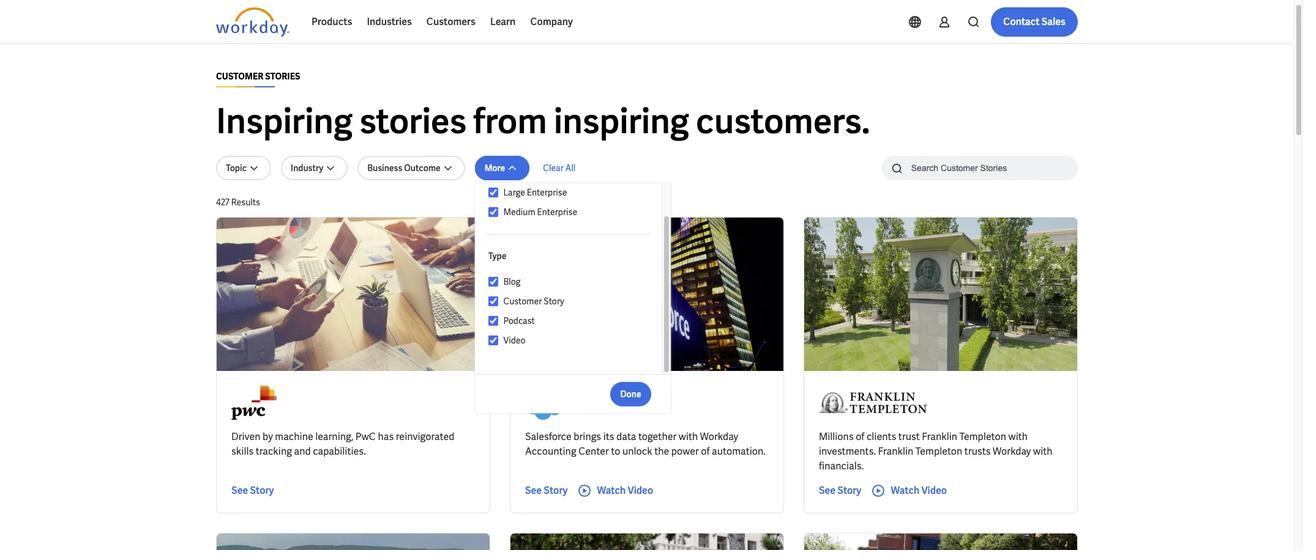 Task type: describe. For each thing, give the bounding box(es) containing it.
more button
[[475, 156, 530, 181]]

trust
[[899, 431, 920, 444]]

watch video for to
[[597, 485, 653, 498]]

video for millions of clients trust franklin templeton with investments. franklin templeton trusts workday with financials.
[[922, 485, 947, 498]]

topic button
[[216, 156, 271, 181]]

industries button
[[360, 7, 419, 37]]

power
[[671, 446, 699, 459]]

from
[[473, 99, 547, 144]]

watch for franklin
[[891, 485, 920, 498]]

millions of clients trust franklin templeton with investments. franklin templeton trusts workday with financials.
[[819, 431, 1053, 473]]

story down blog link
[[544, 296, 564, 307]]

salesforce.com image
[[525, 386, 574, 421]]

inspiring
[[216, 99, 353, 144]]

and
[[294, 446, 311, 459]]

industries
[[367, 15, 412, 28]]

video for salesforce brings its data together with workday accounting center to unlock the power of automation.
[[628, 485, 653, 498]]

watch video link for franklin
[[871, 484, 947, 499]]

the
[[654, 446, 669, 459]]

medium
[[503, 207, 535, 218]]

podcast
[[503, 316, 535, 327]]

done
[[620, 389, 641, 400]]

see story for millions of clients trust franklin templeton with investments. franklin templeton trusts workday with financials.
[[819, 485, 862, 498]]

see story for salesforce brings its data together with workday accounting center to unlock the power of automation.
[[525, 485, 568, 498]]

0 horizontal spatial video
[[503, 335, 526, 346]]

enterprise for medium enterprise
[[537, 207, 577, 218]]

data
[[617, 431, 636, 444]]

watch video for templeton
[[891, 485, 947, 498]]

427
[[216, 197, 229, 208]]

salesforce
[[525, 431, 572, 444]]

more
[[485, 163, 505, 174]]

machine
[[275, 431, 313, 444]]

unlock
[[623, 446, 652, 459]]

trusts
[[965, 446, 991, 459]]

investments.
[[819, 446, 876, 459]]

salesforce brings its data together with workday accounting center to unlock the power of automation.
[[525, 431, 766, 459]]

franklin templeton companies, llc image
[[819, 386, 927, 421]]

automation.
[[712, 446, 766, 459]]

done button
[[611, 382, 651, 407]]

its
[[603, 431, 614, 444]]

medium enterprise
[[503, 207, 577, 218]]

center
[[579, 446, 609, 459]]

business
[[367, 163, 402, 174]]

industry
[[291, 163, 323, 174]]

capabilities.
[[313, 446, 366, 459]]

company
[[530, 15, 573, 28]]

skills
[[231, 446, 254, 459]]

type
[[488, 251, 507, 262]]

0 vertical spatial templeton
[[960, 431, 1006, 444]]

1 vertical spatial franklin
[[878, 446, 914, 459]]

customer
[[503, 296, 542, 307]]

workday inside millions of clients trust franklin templeton with investments. franklin templeton trusts workday with financials.
[[993, 446, 1031, 459]]

inspiring
[[554, 99, 689, 144]]

brings
[[574, 431, 601, 444]]

with inside salesforce brings its data together with workday accounting center to unlock the power of automation.
[[679, 431, 698, 444]]

financials.
[[819, 460, 864, 473]]

large enterprise link
[[499, 185, 650, 200]]

1 vertical spatial templeton
[[916, 446, 963, 459]]

learn
[[490, 15, 516, 28]]

blog link
[[499, 275, 650, 290]]

of inside millions of clients trust franklin templeton with investments. franklin templeton trusts workday with financials.
[[856, 431, 865, 444]]

clear
[[543, 163, 564, 174]]

customer
[[216, 71, 263, 82]]

business outcome button
[[358, 156, 465, 181]]

see story link for salesforce brings its data together with workday accounting center to unlock the power of automation.
[[525, 484, 568, 499]]



Task type: locate. For each thing, give the bounding box(es) containing it.
see story link
[[231, 484, 274, 499], [525, 484, 568, 499], [819, 484, 862, 499]]

of up 'investments.'
[[856, 431, 865, 444]]

2 watch video link from the left
[[871, 484, 947, 499]]

products
[[312, 15, 352, 28]]

watch video down "to"
[[597, 485, 653, 498]]

templeton up trusts
[[960, 431, 1006, 444]]

watch video link for center
[[578, 484, 653, 499]]

all
[[565, 163, 576, 174]]

see story link down skills
[[231, 484, 274, 499]]

workday right trusts
[[993, 446, 1031, 459]]

of
[[856, 431, 865, 444], [701, 446, 710, 459]]

video down podcast
[[503, 335, 526, 346]]

video
[[503, 335, 526, 346], [628, 485, 653, 498], [922, 485, 947, 498]]

to
[[611, 446, 620, 459]]

2 watch from the left
[[891, 485, 920, 498]]

workday
[[700, 431, 738, 444], [993, 446, 1031, 459]]

video down millions of clients trust franklin templeton with investments. franklin templeton trusts workday with financials.
[[922, 485, 947, 498]]

0 horizontal spatial see story link
[[231, 484, 274, 499]]

accounting
[[525, 446, 576, 459]]

of inside salesforce brings its data together with workday accounting center to unlock the power of automation.
[[701, 446, 710, 459]]

customer story
[[503, 296, 564, 307]]

workday up automation.
[[700, 431, 738, 444]]

1 watch from the left
[[597, 485, 626, 498]]

see story down 'accounting'
[[525, 485, 568, 498]]

0 horizontal spatial watch video
[[597, 485, 653, 498]]

1 vertical spatial workday
[[993, 446, 1031, 459]]

1 horizontal spatial franklin
[[922, 431, 957, 444]]

see down 'accounting'
[[525, 485, 542, 498]]

1 horizontal spatial with
[[1009, 431, 1028, 444]]

0 horizontal spatial watch
[[597, 485, 626, 498]]

reinvigorated
[[396, 431, 455, 444]]

templeton down "trust"
[[916, 446, 963, 459]]

story down 'financials.'
[[838, 485, 862, 498]]

templeton
[[960, 431, 1006, 444], [916, 446, 963, 459]]

1 horizontal spatial watch
[[891, 485, 920, 498]]

1 horizontal spatial see
[[525, 485, 542, 498]]

1 see story link from the left
[[231, 484, 274, 499]]

1 horizontal spatial see story link
[[525, 484, 568, 499]]

None checkbox
[[488, 207, 499, 218], [488, 316, 499, 327], [488, 335, 499, 346], [488, 207, 499, 218], [488, 316, 499, 327], [488, 335, 499, 346]]

has
[[378, 431, 394, 444]]

1 see story from the left
[[231, 485, 274, 498]]

story down tracking
[[250, 485, 274, 498]]

0 vertical spatial franklin
[[922, 431, 957, 444]]

driven
[[231, 431, 261, 444]]

inspiring stories from inspiring customers.
[[216, 99, 870, 144]]

0 horizontal spatial see story
[[231, 485, 274, 498]]

0 vertical spatial enterprise
[[527, 187, 567, 198]]

3 see story from the left
[[819, 485, 862, 498]]

1 vertical spatial enterprise
[[537, 207, 577, 218]]

video link
[[499, 334, 650, 348]]

1 see from the left
[[231, 485, 248, 498]]

see story down 'financials.'
[[819, 485, 862, 498]]

see for salesforce brings its data together with workday accounting center to unlock the power of automation.
[[525, 485, 542, 498]]

see
[[231, 485, 248, 498], [525, 485, 542, 498], [819, 485, 836, 498]]

medium enterprise link
[[499, 205, 650, 220]]

customer story link
[[499, 294, 650, 309]]

large enterprise
[[503, 187, 567, 198]]

0 horizontal spatial workday
[[700, 431, 738, 444]]

story
[[544, 296, 564, 307], [250, 485, 274, 498], [544, 485, 568, 498], [838, 485, 862, 498]]

sales
[[1042, 15, 1066, 28]]

together
[[638, 431, 677, 444]]

podcast link
[[499, 314, 650, 329]]

see story down skills
[[231, 485, 274, 498]]

1 watch video from the left
[[597, 485, 653, 498]]

results
[[231, 197, 260, 208]]

stories
[[359, 99, 467, 144]]

contact sales link
[[991, 7, 1078, 37]]

see story link down 'accounting'
[[525, 484, 568, 499]]

learn button
[[483, 7, 523, 37]]

by
[[263, 431, 273, 444]]

customer stories
[[216, 71, 300, 82]]

2 see from the left
[[525, 485, 542, 498]]

with
[[679, 431, 698, 444], [1009, 431, 1028, 444], [1033, 446, 1053, 459]]

customers
[[427, 15, 476, 28]]

2 horizontal spatial video
[[922, 485, 947, 498]]

2 horizontal spatial with
[[1033, 446, 1053, 459]]

story down 'accounting'
[[544, 485, 568, 498]]

products button
[[304, 7, 360, 37]]

watch down "to"
[[597, 485, 626, 498]]

3 see story link from the left
[[819, 484, 862, 499]]

customers.
[[696, 99, 870, 144]]

enterprise inside "link"
[[527, 187, 567, 198]]

millions
[[819, 431, 854, 444]]

contact sales
[[1003, 15, 1066, 28]]

customers button
[[419, 7, 483, 37]]

see down 'financials.'
[[819, 485, 836, 498]]

watch for center
[[597, 485, 626, 498]]

clients
[[867, 431, 896, 444]]

tracking
[[256, 446, 292, 459]]

company button
[[523, 7, 580, 37]]

large
[[503, 187, 525, 198]]

learning,
[[315, 431, 353, 444]]

enterprise up medium enterprise
[[527, 187, 567, 198]]

story for first see story "link" from left
[[250, 485, 274, 498]]

427 results
[[216, 197, 260, 208]]

3 see from the left
[[819, 485, 836, 498]]

watch video link down "to"
[[578, 484, 653, 499]]

story for millions of clients trust franklin templeton with investments. franklin templeton trusts workday with financials.'s see story "link"
[[838, 485, 862, 498]]

outcome
[[404, 163, 441, 174]]

None checkbox
[[488, 187, 499, 198], [488, 277, 499, 288], [488, 296, 499, 307], [488, 187, 499, 198], [488, 277, 499, 288], [488, 296, 499, 307]]

of right power on the bottom
[[701, 446, 710, 459]]

0 horizontal spatial of
[[701, 446, 710, 459]]

0 horizontal spatial with
[[679, 431, 698, 444]]

franklin down "trust"
[[878, 446, 914, 459]]

Search Customer Stories text field
[[904, 157, 1054, 179]]

video down unlock
[[628, 485, 653, 498]]

watch video
[[597, 485, 653, 498], [891, 485, 947, 498]]

franklin right "trust"
[[922, 431, 957, 444]]

go to the homepage image
[[216, 7, 290, 37]]

see story
[[231, 485, 274, 498], [525, 485, 568, 498], [819, 485, 862, 498]]

contact
[[1003, 15, 1040, 28]]

watch video link down millions of clients trust franklin templeton with investments. franklin templeton trusts workday with financials.
[[871, 484, 947, 499]]

1 horizontal spatial of
[[856, 431, 865, 444]]

1 vertical spatial of
[[701, 446, 710, 459]]

pwc
[[356, 431, 376, 444]]

driven by machine learning, pwc has reinvigorated skills tracking and capabilities.
[[231, 431, 455, 459]]

2 horizontal spatial see story
[[819, 485, 862, 498]]

0 horizontal spatial franklin
[[878, 446, 914, 459]]

2 watch video from the left
[[891, 485, 947, 498]]

see for millions of clients trust franklin templeton with investments. franklin templeton trusts workday with financials.
[[819, 485, 836, 498]]

watch video down millions of clients trust franklin templeton with investments. franklin templeton trusts workday with financials.
[[891, 485, 947, 498]]

1 watch video link from the left
[[578, 484, 653, 499]]

1 horizontal spatial workday
[[993, 446, 1031, 459]]

see down skills
[[231, 485, 248, 498]]

1 horizontal spatial see story
[[525, 485, 568, 498]]

2 see story link from the left
[[525, 484, 568, 499]]

story for salesforce brings its data together with workday accounting center to unlock the power of automation. see story "link"
[[544, 485, 568, 498]]

franklin
[[922, 431, 957, 444], [878, 446, 914, 459]]

clear all
[[543, 163, 576, 174]]

stories
[[265, 71, 300, 82]]

0 horizontal spatial watch video link
[[578, 484, 653, 499]]

0 vertical spatial of
[[856, 431, 865, 444]]

2 see story from the left
[[525, 485, 568, 498]]

2 horizontal spatial see story link
[[819, 484, 862, 499]]

workday inside salesforce brings its data together with workday accounting center to unlock the power of automation.
[[700, 431, 738, 444]]

1 horizontal spatial watch video link
[[871, 484, 947, 499]]

0 vertical spatial workday
[[700, 431, 738, 444]]

0 horizontal spatial see
[[231, 485, 248, 498]]

business outcome
[[367, 163, 441, 174]]

see story link down 'financials.'
[[819, 484, 862, 499]]

2 horizontal spatial see
[[819, 485, 836, 498]]

enterprise
[[527, 187, 567, 198], [537, 207, 577, 218]]

enterprise for large enterprise
[[527, 187, 567, 198]]

1 horizontal spatial video
[[628, 485, 653, 498]]

1 horizontal spatial watch video
[[891, 485, 947, 498]]

clear all button
[[539, 156, 579, 181]]

watch down millions of clients trust franklin templeton with investments. franklin templeton trusts workday with financials.
[[891, 485, 920, 498]]

watch
[[597, 485, 626, 498], [891, 485, 920, 498]]

industry button
[[281, 156, 348, 181]]

see story link for millions of clients trust franklin templeton with investments. franklin templeton trusts workday with financials.
[[819, 484, 862, 499]]

pricewaterhousecoopers global licensing services corporation (pwc) image
[[231, 386, 276, 421]]

enterprise down large enterprise "link"
[[537, 207, 577, 218]]

blog
[[503, 277, 521, 288]]

topic
[[226, 163, 247, 174]]



Task type: vqa. For each thing, say whether or not it's contained in the screenshot.
Medium Enterprise link
yes



